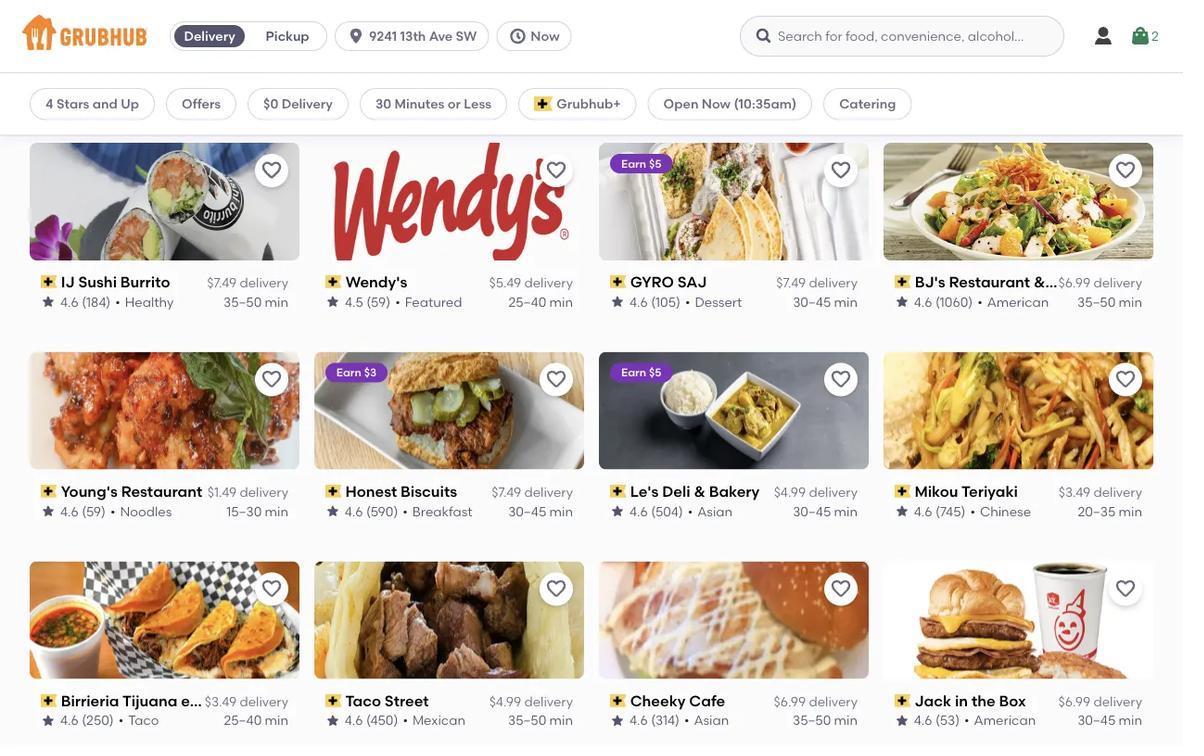 Task type: vqa. For each thing, say whether or not it's contained in the screenshot.
Jack in the Box subscription pass icon
yes



Task type: locate. For each thing, give the bounding box(es) containing it.
earn down 4.6 (226)
[[621, 157, 646, 170]]

subscription pass image left mikou
[[895, 485, 911, 498]]

breakfast down biscuits
[[413, 503, 473, 519]]

1 vertical spatial • breakfast
[[403, 503, 473, 519]]

• breakfast down biscuits
[[403, 503, 473, 519]]

star icon image left 4.6 (1060) at the top right of the page
[[895, 294, 910, 309]]

9241 13th ave sw button
[[335, 21, 496, 51]]

honest biscuits logo image
[[314, 352, 584, 470]]

4.5 (59)
[[345, 294, 391, 310]]

• asian for deli
[[688, 503, 733, 519]]

min for pressed retail
[[550, 84, 573, 100]]

4.6 down honest
[[345, 503, 363, 519]]

less
[[464, 96, 492, 112]]

restaurant up (1060)
[[949, 273, 1030, 291]]

1 vertical spatial $3.49 delivery
[[205, 694, 288, 710]]

$6.99 delivery for cheeky cafe
[[774, 694, 858, 710]]

• down pho vina burien
[[687, 84, 692, 100]]

1 horizontal spatial $7.49 delivery
[[492, 485, 573, 500]]

grubhub+
[[557, 96, 621, 112]]

subscription pass image for young's restaurant
[[41, 485, 57, 498]]

1 vertical spatial american
[[975, 713, 1036, 729]]

saj
[[678, 273, 707, 291]]

1 vertical spatial $3.49
[[205, 694, 237, 710]]

0 horizontal spatial 25–40
[[224, 713, 262, 729]]

save this restaurant image for taco street
[[545, 578, 568, 601]]

4.6 right 4
[[60, 84, 79, 100]]

• down saj
[[685, 294, 690, 310]]

american
[[988, 294, 1049, 310], [975, 713, 1036, 729]]

• right and
[[118, 84, 123, 100]]

0 horizontal spatial &
[[694, 482, 706, 500]]

• for pressed retail
[[392, 84, 398, 100]]

brewhouse
[[1049, 273, 1129, 291]]

25–40 min
[[509, 294, 573, 310], [224, 713, 288, 729]]

save this restaurant button for bj's restaurant & brewhouse
[[1109, 154, 1143, 187]]

star icon image left 4.6 (184)
[[41, 294, 56, 309]]

star icon image left 4.6 (250)
[[41, 713, 56, 728]]

1 vertical spatial $4.99
[[489, 694, 521, 710]]

0 vertical spatial american
[[988, 294, 1049, 310]]

$6.99 delivery for jack in the box
[[1059, 694, 1143, 710]]

mexican
[[413, 713, 466, 729]]

4.6 (504)
[[630, 503, 683, 519]]

0 vertical spatial • breakfast
[[392, 84, 462, 100]]

$3.49
[[1059, 485, 1091, 500], [205, 694, 237, 710]]

• for subway®
[[118, 84, 123, 100]]

25–40 for birrieria tijuana en burien
[[224, 713, 262, 729]]

0 vertical spatial $3.49 delivery
[[1059, 485, 1143, 500]]

0 vertical spatial $5
[[649, 157, 662, 170]]

4.6 for pho vina burien
[[630, 84, 648, 100]]

1 vertical spatial earn $5
[[621, 366, 662, 379]]

4.6 down young's
[[60, 503, 79, 519]]

1 horizontal spatial $5.49 delivery
[[489, 275, 573, 291]]

subscription pass image left jack
[[895, 694, 911, 707]]

$5 down 4.6 (105)
[[649, 366, 662, 379]]

2 horizontal spatial $5.49 delivery
[[774, 66, 858, 81]]

delivery for cheeky cafe
[[809, 694, 858, 710]]

30–45 min
[[793, 84, 858, 100], [793, 294, 858, 310], [508, 503, 573, 519], [793, 503, 858, 519], [1078, 713, 1143, 729]]

1 horizontal spatial (59)
[[367, 294, 391, 310]]

0 vertical spatial • asian
[[688, 503, 733, 519]]

1 vertical spatial delivery
[[282, 96, 333, 112]]

• breakfast for biscuits
[[403, 503, 473, 519]]

0 horizontal spatial $4.99 delivery
[[489, 694, 573, 710]]

delivery up the offers
[[184, 28, 235, 44]]

star icon image for young's restaurant
[[41, 504, 56, 519]]

35–50 min for subway®
[[223, 84, 288, 100]]

young's restaurant logo image
[[30, 352, 300, 470]]

• asian down le's deli & bakery
[[688, 503, 733, 519]]

box
[[999, 692, 1026, 710]]

min
[[265, 84, 288, 100], [550, 84, 573, 100], [834, 84, 858, 100], [265, 294, 288, 310], [550, 294, 573, 310], [834, 294, 858, 310], [1119, 294, 1143, 310], [265, 503, 288, 519], [550, 503, 573, 519], [834, 503, 858, 519], [1119, 503, 1143, 519], [265, 713, 288, 729], [550, 713, 573, 729], [834, 713, 858, 729], [1119, 713, 1143, 729]]

0 horizontal spatial (59)
[[82, 503, 106, 519]]

1 vertical spatial • asian
[[684, 713, 729, 729]]

1 horizontal spatial $3.49 delivery
[[1059, 485, 1143, 500]]

$5.49 for pho vina burien
[[774, 66, 806, 81]]

honest biscuits
[[346, 482, 457, 500]]

restaurant up noodles
[[121, 482, 202, 500]]

star icon image left 4.6 (504) on the bottom right
[[610, 504, 625, 519]]

taco down tijuana
[[128, 713, 159, 729]]

1 horizontal spatial $7.49
[[492, 485, 521, 500]]

1 vertical spatial breakfast
[[413, 503, 473, 519]]

restaurant for young's
[[121, 482, 202, 500]]

4.6 for young's restaurant
[[60, 503, 79, 519]]

$3.49 for mikou teriyaki
[[1059, 485, 1091, 500]]

• right (1060)
[[978, 294, 983, 310]]

now inside now button
[[531, 28, 560, 44]]

30–45 for pho vina burien
[[793, 84, 831, 100]]

& right deli
[[694, 482, 706, 500]]

35–50 min
[[223, 84, 288, 100], [508, 84, 573, 100], [223, 294, 288, 310], [1078, 294, 1143, 310], [508, 713, 573, 729], [793, 713, 858, 729]]

star icon image left 4.6 (314)
[[610, 713, 625, 728]]

retail
[[407, 63, 450, 82]]

• breakfast down retail
[[392, 84, 462, 100]]

save this restaurant image for birrieria tijuana en burien
[[261, 578, 283, 601]]

star icon image left 4.6 (105)
[[610, 294, 625, 309]]

mikou teriyaki logo image
[[884, 352, 1154, 470]]

min for taco street
[[550, 713, 573, 729]]

• for cheeky cafe
[[684, 713, 689, 729]]

• down street
[[403, 713, 408, 729]]

1 horizontal spatial 25–40 min
[[509, 294, 573, 310]]

2 horizontal spatial $5.49
[[774, 66, 806, 81]]

save this restaurant button for jack in the box
[[1109, 573, 1143, 606]]

1 horizontal spatial &
[[1034, 273, 1045, 291]]

0 vertical spatial $4.99
[[774, 485, 806, 500]]

0 horizontal spatial delivery
[[184, 28, 235, 44]]

subscription pass image for mikou teriyaki
[[895, 485, 911, 498]]

0 vertical spatial (59)
[[367, 294, 391, 310]]

0 horizontal spatial $5.49 delivery
[[204, 66, 288, 81]]

2
[[1152, 28, 1159, 44]]

$3.49 up 20–35
[[1059, 485, 1091, 500]]

$3.49 right en
[[205, 694, 237, 710]]

0 vertical spatial 25–40 min
[[509, 294, 573, 310]]

earn $5 down 4.6 (226)
[[621, 157, 662, 170]]

star icon image left 4.6 (53)
[[895, 713, 910, 728]]

4.6 (590)
[[345, 503, 398, 519]]

star icon image left 4.6 (226)
[[610, 85, 625, 100]]

earn down 4.6 (105)
[[621, 366, 646, 379]]

(59)
[[367, 294, 391, 310], [82, 503, 106, 519]]

delivery button
[[171, 21, 249, 51]]

0 horizontal spatial $3.49
[[205, 694, 237, 710]]

1 vertical spatial restaurant
[[121, 482, 202, 500]]

0 vertical spatial &
[[1034, 273, 1045, 291]]

0 vertical spatial now
[[531, 28, 560, 44]]

1 horizontal spatial now
[[702, 96, 731, 112]]

star icon image left "4.6 (590)"
[[326, 504, 340, 519]]

$4.99 for le's deli & bakery
[[774, 485, 806, 500]]

star icon image for ij sushi burrito
[[41, 294, 56, 309]]

burien right en
[[203, 692, 249, 710]]

• asian for cafe
[[684, 713, 729, 729]]

subscription pass image
[[326, 66, 342, 79], [610, 66, 627, 79], [610, 276, 627, 289], [610, 485, 627, 498], [41, 694, 57, 707], [326, 694, 342, 707], [610, 694, 627, 707], [895, 694, 911, 707]]

subscription pass image
[[41, 66, 57, 79], [895, 66, 911, 79], [41, 276, 57, 289], [326, 276, 342, 289], [895, 276, 911, 289], [41, 485, 57, 498], [326, 485, 342, 498], [895, 485, 911, 498]]

0 vertical spatial delivery
[[184, 28, 235, 44]]

asian down the bakery
[[698, 503, 733, 519]]

subscription pass image left young's
[[41, 485, 57, 498]]

$5 down 4.6 (226)
[[649, 157, 662, 170]]

subscription pass image for birrieria tijuana en burien
[[41, 694, 57, 707]]

svg image
[[1092, 25, 1115, 47], [1130, 25, 1152, 47], [347, 27, 365, 45], [755, 27, 773, 45]]

star icon image for pressed retail
[[326, 85, 340, 100]]

0 vertical spatial $4.99 delivery
[[774, 485, 858, 500]]

featured
[[405, 294, 462, 310]]

• american down box
[[965, 713, 1036, 729]]

save this restaurant image for ij sushi burrito
[[261, 159, 283, 182]]

4.6 down le's
[[630, 503, 648, 519]]

subscription pass image left cheeky
[[610, 694, 627, 707]]

0 vertical spatial 25–40
[[509, 294, 546, 310]]

mikou
[[915, 482, 959, 500]]

4.6 for ij sushi burrito
[[60, 294, 79, 310]]

star icon image left 4.6 (745)
[[895, 504, 910, 519]]

$5
[[649, 157, 662, 170], [649, 366, 662, 379]]

4.6 left (314)
[[630, 713, 648, 729]]

min for wendy's
[[550, 294, 573, 310]]

$6.99 for jack in the box
[[1059, 694, 1091, 710]]

delivery for le's deli & bakery
[[809, 485, 858, 500]]

15–30 min
[[226, 503, 288, 519]]

save this restaurant image
[[830, 369, 852, 391], [545, 578, 568, 601], [830, 578, 852, 601], [1115, 578, 1137, 601]]

open
[[664, 96, 699, 112]]

$4.99 delivery
[[774, 485, 858, 500], [489, 694, 573, 710]]

cheeky cafe
[[630, 692, 725, 710]]

1 horizontal spatial taco
[[346, 692, 381, 710]]

star icon image for le's deli & bakery
[[610, 504, 625, 519]]

chinese
[[980, 503, 1032, 519]]

earn $5 down 4.6 (105)
[[621, 366, 662, 379]]

jucivana
[[915, 63, 983, 82]]

0 vertical spatial earn $5
[[621, 157, 662, 170]]

2 earn $5 from the top
[[621, 366, 662, 379]]

subscription pass image for pho vina burien
[[610, 66, 627, 79]]

4 stars and up
[[45, 96, 139, 112]]

delivery inside button
[[184, 28, 235, 44]]

earn left $3
[[337, 366, 362, 379]]

save this restaurant button for ij sushi burrito
[[255, 154, 288, 187]]

subscription pass image left bj's
[[895, 276, 911, 289]]

2 $5 from the top
[[649, 366, 662, 379]]

0 horizontal spatial taco
[[128, 713, 159, 729]]

star icon image left stars
[[41, 85, 56, 100]]

• dessert
[[685, 294, 742, 310]]

$7.49 delivery
[[207, 275, 288, 291], [776, 275, 858, 291], [492, 485, 573, 500]]

4.6 left (450)
[[345, 713, 363, 729]]

bj's restaurant & brewhouse
[[915, 273, 1129, 291]]

subscription pass image left "birrieria"
[[41, 694, 57, 707]]

4.6 down jack
[[914, 713, 933, 729]]

star icon image for mikou teriyaki
[[895, 504, 910, 519]]

& left brewhouse
[[1034, 273, 1045, 291]]

35–50 min for ij sushi burrito
[[223, 294, 288, 310]]

taco up the 4.6 (450)
[[346, 692, 381, 710]]

4.6 left (81)
[[345, 84, 363, 100]]

0 horizontal spatial restaurant
[[121, 482, 202, 500]]

(184)
[[82, 294, 111, 310]]

1 horizontal spatial $4.99
[[774, 485, 806, 500]]

• asian down cafe
[[684, 713, 729, 729]]

1 vertical spatial • american
[[965, 713, 1036, 729]]

2 horizontal spatial $7.49
[[776, 275, 806, 291]]

min for birrieria tijuana en burien
[[265, 713, 288, 729]]

asian down cafe
[[694, 713, 729, 729]]

vietnamese
[[697, 84, 772, 100]]

1 vertical spatial (59)
[[82, 503, 106, 519]]

subscription pass image for le's deli & bakery
[[610, 485, 627, 498]]

• down ij sushi burrito
[[115, 294, 120, 310]]

$7.49 for honest biscuits
[[492, 485, 521, 500]]

en
[[181, 692, 199, 710]]

• down young's restaurant
[[110, 503, 115, 519]]

• for taco street
[[403, 713, 408, 729]]

$7.49 delivery for ij sushi burrito
[[207, 275, 288, 291]]

(59) down young's
[[82, 503, 106, 519]]

star icon image left 4.6 (59)
[[41, 504, 56, 519]]

1 vertical spatial $5
[[649, 366, 662, 379]]

0 vertical spatial asian
[[698, 503, 733, 519]]

4.6 down bj's
[[914, 294, 933, 310]]

• american down bj's restaurant & brewhouse
[[978, 294, 1049, 310]]

subscription pass image down search for food, convenience, alcohol... search field
[[895, 66, 911, 79]]

4.6 for le's deli & bakery
[[630, 503, 648, 519]]

$4.99
[[774, 485, 806, 500], [489, 694, 521, 710]]

stars
[[57, 96, 89, 112]]

save this restaurant image for mikou teriyaki
[[1115, 369, 1137, 391]]

now right svg image
[[531, 28, 560, 44]]

• right "(250)"
[[118, 713, 124, 729]]

$1.49 delivery
[[208, 485, 288, 500]]

min for subway®
[[265, 84, 288, 100]]

sw
[[456, 28, 477, 44]]

$4.99 delivery for le's deli & bakery
[[774, 485, 858, 500]]

4.6 (226)
[[630, 84, 682, 100]]

delivery for honest biscuits
[[524, 485, 573, 500]]

25–40
[[509, 294, 546, 310], [224, 713, 262, 729]]

asian
[[698, 503, 733, 519], [694, 713, 729, 729]]

save this restaurant image
[[261, 159, 283, 182], [545, 159, 568, 182], [830, 159, 852, 182], [1115, 159, 1137, 182], [261, 369, 283, 391], [545, 369, 568, 391], [1115, 369, 1137, 391], [261, 578, 283, 601]]

35–50 min for cheeky cafe
[[793, 713, 858, 729]]

• noodles
[[110, 503, 172, 519]]

4.6 (745)
[[914, 503, 966, 519]]

0 horizontal spatial burien
[[203, 692, 249, 710]]

4.6 for pressed retail
[[345, 84, 363, 100]]

subscription pass image left the ij
[[41, 276, 57, 289]]

1 earn $5 from the top
[[621, 157, 662, 170]]

$3.49 delivery right en
[[205, 694, 288, 710]]

0 horizontal spatial $4.99
[[489, 694, 521, 710]]

4.6 for bj's restaurant & brewhouse
[[914, 294, 933, 310]]

• healthy
[[115, 294, 174, 310]]

$6.99 for bj's restaurant & brewhouse
[[1059, 275, 1091, 291]]

1 horizontal spatial $3.49
[[1059, 485, 1091, 500]]

$6.99 for cheeky cafe
[[774, 694, 806, 710]]

wendy's
[[346, 273, 407, 291]]

0 horizontal spatial $7.49 delivery
[[207, 275, 288, 291]]

1 horizontal spatial burien
[[699, 63, 746, 82]]

subscription pass image left honest
[[326, 485, 342, 498]]

0 horizontal spatial $3.49 delivery
[[205, 694, 288, 710]]

star icon image
[[41, 85, 56, 100], [326, 85, 340, 100], [610, 85, 625, 100], [895, 85, 910, 100], [41, 294, 56, 309], [326, 294, 340, 309], [610, 294, 625, 309], [895, 294, 910, 309], [41, 504, 56, 519], [326, 504, 340, 519], [610, 504, 625, 519], [895, 504, 910, 519], [41, 713, 56, 728], [326, 713, 340, 728], [610, 713, 625, 728], [895, 713, 910, 728]]

4.6 down gyro
[[630, 294, 648, 310]]

0 vertical spatial burien
[[699, 63, 746, 82]]

subscription pass image for honest biscuits
[[326, 485, 342, 498]]

1 horizontal spatial 25–40
[[509, 294, 546, 310]]

american down bj's restaurant & brewhouse
[[988, 294, 1049, 310]]

delivery right $0
[[282, 96, 333, 112]]

now
[[531, 28, 560, 44], [702, 96, 731, 112]]

earn for honest biscuits
[[337, 366, 362, 379]]

taco
[[346, 692, 381, 710], [128, 713, 159, 729]]

save this restaurant button
[[255, 154, 288, 187], [540, 154, 573, 187], [824, 154, 858, 187], [1109, 154, 1143, 187], [255, 363, 288, 397], [540, 363, 573, 397], [824, 363, 858, 397], [1109, 363, 1143, 397], [255, 573, 288, 606], [540, 573, 573, 606], [824, 573, 858, 606], [1109, 573, 1143, 606]]

30
[[376, 96, 392, 112]]

save this restaurant button for mikou teriyaki
[[1109, 363, 1143, 397]]

ij sushi burrito logo image
[[30, 143, 300, 260]]

(59) down wendy's
[[367, 294, 391, 310]]

• american
[[978, 294, 1049, 310], [965, 713, 1036, 729]]

1 horizontal spatial $4.99 delivery
[[774, 485, 858, 500]]

jack
[[915, 692, 952, 710]]

0 horizontal spatial $5.49
[[204, 66, 237, 81]]

4.6 (314)
[[630, 713, 680, 729]]

$3.49 delivery up 20–35
[[1059, 485, 1143, 500]]

0 horizontal spatial now
[[531, 28, 560, 44]]

$0 delivery
[[263, 96, 333, 112]]

subscription pass image left pressed
[[326, 66, 342, 79]]

min for le's deli & bakery
[[834, 503, 858, 519]]

tijuana
[[122, 692, 177, 710]]

subscription pass image left le's
[[610, 485, 627, 498]]

0 horizontal spatial 25–40 min
[[224, 713, 288, 729]]

delivery for jack in the box
[[1094, 694, 1143, 710]]

subscription pass image left wendy's
[[326, 276, 342, 289]]

• right (53)
[[965, 713, 970, 729]]

1 vertical spatial asian
[[694, 713, 729, 729]]

burien up • vietnamese
[[699, 63, 746, 82]]

1 vertical spatial $4.99 delivery
[[489, 694, 573, 710]]

1 vertical spatial 25–40
[[224, 713, 262, 729]]

$5.49 delivery
[[204, 66, 288, 81], [774, 66, 858, 81], [489, 275, 573, 291]]

1 horizontal spatial $5.49
[[489, 275, 521, 291]]

american down box
[[975, 713, 1036, 729]]

0 vertical spatial breakfast
[[402, 84, 462, 100]]

25–40 min for birrieria tijuana en burien
[[224, 713, 288, 729]]

4.6 down 'pho'
[[630, 84, 648, 100]]

now right open
[[702, 96, 731, 112]]

$4.99 delivery for taco street
[[489, 694, 573, 710]]

catering
[[839, 96, 896, 112]]

save this restaurant button for cheeky cafe
[[824, 573, 858, 606]]

0 vertical spatial • american
[[978, 294, 1049, 310]]

(314)
[[651, 713, 680, 729]]

• right (314)
[[684, 713, 689, 729]]

4.6
[[60, 84, 79, 100], [345, 84, 363, 100], [630, 84, 648, 100], [914, 84, 933, 100], [60, 294, 79, 310], [630, 294, 648, 310], [914, 294, 933, 310], [60, 503, 79, 519], [345, 503, 363, 519], [630, 503, 648, 519], [914, 503, 933, 519], [60, 713, 79, 729], [345, 713, 363, 729], [630, 713, 648, 729], [914, 713, 933, 729]]

subscription pass image left gyro
[[610, 276, 627, 289]]

9241 13th ave sw
[[369, 28, 477, 44]]

Search for food, convenience, alcohol... search field
[[740, 16, 1065, 57]]

0 vertical spatial $3.49
[[1059, 485, 1091, 500]]

• down mikou teriyaki on the bottom right
[[971, 503, 976, 519]]

9241
[[369, 28, 397, 44]]

pressed
[[346, 63, 403, 82]]

breakfast down retail
[[402, 84, 462, 100]]

$5.49
[[204, 66, 237, 81], [774, 66, 806, 81], [489, 275, 521, 291]]

star icon image for subway®
[[41, 85, 56, 100]]

1 vertical spatial &
[[694, 482, 706, 500]]

1 vertical spatial 25–40 min
[[224, 713, 288, 729]]

delivery for taco street
[[524, 694, 573, 710]]

min for gyro saj
[[834, 294, 858, 310]]

burien
[[699, 63, 746, 82], [203, 692, 249, 710]]

4.5
[[345, 294, 363, 310]]

2 horizontal spatial $7.49 delivery
[[776, 275, 858, 291]]

subscription pass image left taco street
[[326, 694, 342, 707]]

delivery
[[240, 66, 288, 81], [524, 66, 573, 81], [809, 66, 858, 81], [1094, 66, 1143, 81], [240, 275, 288, 291], [524, 275, 573, 291], [809, 275, 858, 291], [1094, 275, 1143, 291], [240, 485, 288, 500], [524, 485, 573, 500], [809, 485, 858, 500], [1094, 485, 1143, 500], [240, 694, 288, 710], [524, 694, 573, 710], [809, 694, 858, 710], [1094, 694, 1143, 710]]

star icon image left 4.5
[[326, 294, 340, 309]]

25–40 min for wendy's
[[509, 294, 573, 310]]

ave
[[429, 28, 453, 44]]

star icon image left the 4.6 (450)
[[326, 713, 340, 728]]

13th
[[400, 28, 426, 44]]

4.6 left "(250)"
[[60, 713, 79, 729]]

1 horizontal spatial restaurant
[[949, 273, 1030, 291]]

4.6 down mikou
[[914, 503, 933, 519]]

• down wendy's
[[395, 294, 400, 310]]

$3.49 delivery for mikou teriyaki
[[1059, 485, 1143, 500]]

• down le's deli & bakery
[[688, 503, 693, 519]]

birrieria tijuana en burien logo image
[[30, 562, 300, 679]]

0 vertical spatial restaurant
[[949, 273, 1030, 291]]

1 $5 from the top
[[649, 157, 662, 170]]

4.6 down the ij
[[60, 294, 79, 310]]

(250)
[[82, 713, 114, 729]]

• down the honest biscuits
[[403, 503, 408, 519]]

subscription pass image left 'pho'
[[610, 66, 627, 79]]

4.6 for honest biscuits
[[345, 503, 363, 519]]

4.6 (105)
[[630, 294, 681, 310]]

star icon image left 4.6 (81)
[[326, 85, 340, 100]]

• right 30
[[392, 84, 398, 100]]

subscription pass image up 4
[[41, 66, 57, 79]]

4.6 (220)
[[60, 84, 113, 100]]

& for bakery
[[694, 482, 706, 500]]

0 horizontal spatial $7.49
[[207, 275, 237, 291]]

taco street logo image
[[314, 562, 584, 679]]

$5.49 for wendy's
[[489, 275, 521, 291]]

4.6 down jucivana
[[914, 84, 933, 100]]



Task type: describe. For each thing, give the bounding box(es) containing it.
delivery for mikou teriyaki
[[1094, 485, 1143, 500]]

1 vertical spatial taco
[[128, 713, 159, 729]]

and
[[93, 96, 118, 112]]

4.6 for subway®
[[60, 84, 79, 100]]

cafe
[[689, 692, 725, 710]]

delivery for ij sushi burrito
[[240, 275, 288, 291]]

$5.49 delivery for subway®
[[204, 66, 288, 81]]

4.6 (450)
[[345, 713, 398, 729]]

in
[[955, 692, 968, 710]]

burrito
[[120, 273, 170, 291]]

$3.49 for birrieria tijuana en burien
[[205, 694, 237, 710]]

pickup
[[266, 28, 309, 44]]

svg image
[[508, 27, 527, 45]]

bj's
[[915, 273, 946, 291]]

delivery for bj's restaurant & brewhouse
[[1094, 275, 1143, 291]]

star icon image for jack in the box
[[895, 713, 910, 728]]

4.6 for gyro saj
[[630, 294, 648, 310]]

ij
[[61, 273, 75, 291]]

4.6 for cheeky cafe
[[630, 713, 648, 729]]

min for honest biscuits
[[550, 503, 573, 519]]

mikou teriyaki
[[915, 482, 1018, 500]]

• breakfast for retail
[[392, 84, 462, 100]]

min for ij sushi burrito
[[265, 294, 288, 310]]

vina
[[662, 63, 695, 82]]

subscription pass image for ij sushi burrito
[[41, 276, 57, 289]]

$7.49 for gyro saj
[[776, 275, 806, 291]]

30–45 for honest biscuits
[[508, 503, 546, 519]]

• for honest biscuits
[[403, 503, 408, 519]]

now button
[[496, 21, 579, 51]]

15–30
[[226, 503, 262, 519]]

4.6 for taco street
[[345, 713, 363, 729]]

pickup button
[[249, 21, 327, 51]]

35–50 for subway®
[[223, 84, 262, 100]]

wendy's logo image
[[314, 143, 584, 260]]

(745)
[[936, 503, 966, 519]]

4.6 (184)
[[60, 294, 111, 310]]

4.6 (81)
[[345, 84, 388, 100]]

30–45 for le's deli & bakery
[[793, 503, 831, 519]]

sushi
[[78, 273, 117, 291]]

earn for le's deli & bakery
[[621, 366, 646, 379]]

subscription pass image for cheeky cafe
[[610, 694, 627, 707]]

cheeky
[[630, 692, 686, 710]]

save this restaurant image for wendy's
[[545, 159, 568, 182]]

4.6 for mikou teriyaki
[[914, 503, 933, 519]]

• for young's restaurant
[[110, 503, 115, 519]]

bj's restaurant & brewhouse logo image
[[884, 143, 1154, 260]]

min for young's restaurant
[[265, 503, 288, 519]]

35–50 min for pressed retail
[[508, 84, 573, 100]]

4.6 (250)
[[60, 713, 114, 729]]

street
[[385, 692, 429, 710]]

cheeky cafe logo image
[[599, 562, 869, 679]]

jack in the box
[[915, 692, 1026, 710]]

(81)
[[366, 84, 388, 100]]

taco street
[[346, 692, 429, 710]]

pho vina burien
[[630, 63, 746, 82]]

svg image inside the 2 "button"
[[1130, 25, 1152, 47]]

(220)
[[82, 84, 113, 100]]

birrieria tijuana en burien
[[61, 692, 249, 710]]

subscription pass image for subway®
[[41, 66, 57, 79]]

dessert
[[695, 294, 742, 310]]

• taco
[[118, 713, 159, 729]]

subway®
[[61, 63, 133, 82]]

• featured
[[395, 294, 462, 310]]

le's
[[630, 482, 659, 500]]

delivery for young's restaurant
[[240, 485, 288, 500]]

(1060)
[[936, 294, 973, 310]]

min for cheeky cafe
[[834, 713, 858, 729]]

healthy
[[125, 294, 174, 310]]

star icon image for wendy's
[[326, 294, 340, 309]]

25–40 for wendy's
[[509, 294, 546, 310]]

young's restaurant
[[61, 482, 202, 500]]

35–50 for pressed retail
[[508, 84, 546, 100]]

30–45 min for jack in the box
[[1078, 713, 1143, 729]]

$5.49 for subway®
[[204, 66, 237, 81]]

up
[[121, 96, 139, 112]]

4.6 (53)
[[914, 713, 960, 729]]

birrieria
[[61, 692, 119, 710]]

or
[[448, 96, 461, 112]]

$6.99 delivery for jucivana
[[1059, 66, 1143, 81]]

(504)
[[651, 503, 683, 519]]

$1.49
[[208, 485, 237, 500]]

$6.99 for jucivana
[[1059, 66, 1091, 81]]

main navigation navigation
[[0, 0, 1183, 73]]

• for bj's restaurant & brewhouse
[[978, 294, 983, 310]]

(590)
[[366, 503, 398, 519]]

subscription pass image for gyro saj
[[610, 276, 627, 289]]

• for wendy's
[[395, 294, 400, 310]]

pressed retail
[[346, 63, 450, 82]]

$6.99 delivery for pressed retail
[[489, 66, 573, 81]]

save this restaurant image for jack in the box
[[1115, 578, 1137, 601]]

american for the
[[975, 713, 1036, 729]]

bakery
[[709, 482, 760, 500]]

30 minutes or less
[[376, 96, 492, 112]]

35–50 for ij sushi burrito
[[223, 294, 262, 310]]

1 horizontal spatial delivery
[[282, 96, 333, 112]]

1 vertical spatial burien
[[203, 692, 249, 710]]

gyro saj
[[630, 273, 707, 291]]

(53)
[[936, 713, 960, 729]]

save this restaurant image for cheeky cafe
[[830, 578, 852, 601]]

earn $3
[[337, 366, 377, 379]]

• for pho vina burien
[[687, 84, 692, 100]]

$7.49 delivery for honest biscuits
[[492, 485, 573, 500]]

$3.49 delivery for birrieria tijuana en burien
[[205, 694, 288, 710]]

sandwich
[[128, 84, 190, 100]]

le's deli & bakery logo image
[[599, 352, 869, 470]]

earn $5 for gyro
[[621, 157, 662, 170]]

• for le's deli & bakery
[[688, 503, 693, 519]]

teriyaki
[[962, 482, 1018, 500]]

ij sushi burrito
[[61, 273, 170, 291]]

save this restaurant button for young's restaurant
[[255, 363, 288, 397]]

breakfast for biscuits
[[413, 503, 473, 519]]

(59) for wendy's
[[367, 294, 391, 310]]

earn $5 for le's
[[621, 366, 662, 379]]

gyro saj logo image
[[599, 143, 869, 260]]

1 vertical spatial now
[[702, 96, 731, 112]]

star icon image for pho vina burien
[[610, 85, 625, 100]]

20–35 min
[[1078, 503, 1143, 519]]

offers
[[182, 96, 221, 112]]

asian for cafe
[[694, 713, 729, 729]]

star icon image for taco street
[[326, 713, 340, 728]]

4.6 (59)
[[60, 503, 106, 519]]

(105)
[[651, 294, 681, 310]]

save this restaurant button for birrieria tijuana en burien
[[255, 573, 288, 606]]

star icon image down search for food, convenience, alcohol... search field
[[895, 85, 910, 100]]

delivery for birrieria tijuana en burien
[[240, 694, 288, 710]]

save this restaurant button for taco street
[[540, 573, 573, 606]]

$7.49 delivery for gyro saj
[[776, 275, 858, 291]]

pho
[[630, 63, 659, 82]]

• sandwich
[[118, 84, 190, 100]]

(10:35am)
[[734, 96, 797, 112]]

svg image inside 9241 13th ave sw button
[[347, 27, 365, 45]]

noodles
[[120, 503, 172, 519]]

4
[[45, 96, 53, 112]]

subscription pass image for jack in the box
[[895, 694, 911, 707]]

the
[[972, 692, 996, 710]]

subscription pass image for wendy's
[[326, 276, 342, 289]]

4.6 (1060)
[[914, 294, 973, 310]]

30–45 min for gyro saj
[[793, 294, 858, 310]]

delivery for pho vina burien
[[809, 66, 858, 81]]

• for jack in the box
[[965, 713, 970, 729]]

• mexican
[[403, 713, 466, 729]]

save this restaurant image for bj's restaurant & brewhouse
[[1115, 159, 1137, 182]]

grubhub plus flag logo image
[[534, 97, 553, 111]]

$5 for le's
[[649, 366, 662, 379]]

min for pho vina burien
[[834, 84, 858, 100]]

delivery for gyro saj
[[809, 275, 858, 291]]

0 vertical spatial taco
[[346, 692, 381, 710]]

• chinese
[[971, 503, 1032, 519]]

deli
[[662, 482, 691, 500]]

35–50 for bj's restaurant & brewhouse
[[1078, 294, 1116, 310]]

30–45 for jack in the box
[[1078, 713, 1116, 729]]

honest
[[346, 482, 397, 500]]

• american for the
[[965, 713, 1036, 729]]

• vietnamese
[[687, 84, 772, 100]]

$4.99 for taco street
[[489, 694, 521, 710]]

jack in the box logo image
[[884, 562, 1154, 679]]



